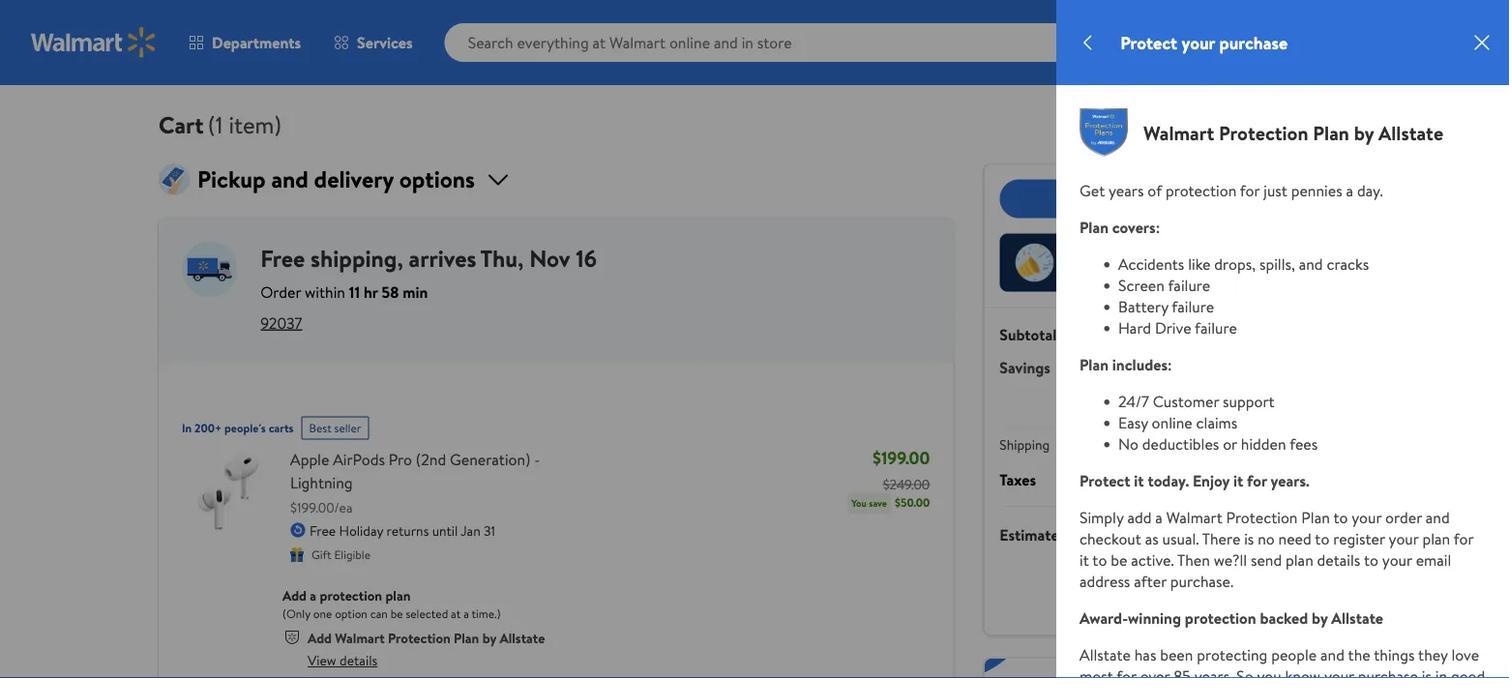 Task type: vqa. For each thing, say whether or not it's contained in the screenshot.
Shop Vision Center at the left bottom of page
no



Task type: describe. For each thing, give the bounding box(es) containing it.
free holiday returns until jan 31
[[310, 521, 496, 540]]

Search search field
[[445, 23, 1183, 62]]

estimated total
[[1000, 524, 1104, 545]]

for down hidden
[[1248, 470, 1268, 492]]

failure right drive
[[1195, 317, 1238, 339]]

within
[[305, 281, 345, 302]]

a left "day."
[[1347, 180, 1354, 201]]

a down gift
[[310, 587, 317, 605]]

allstate down time.)
[[500, 629, 545, 647]]

walmart image
[[31, 27, 157, 58]]

drive
[[1156, 317, 1192, 339]]

save
[[869, 497, 887, 510]]

gifteligibleicon image
[[290, 548, 304, 562]]

add
[[1128, 507, 1152, 528]]

you
[[1258, 666, 1282, 678]]

drops,
[[1215, 254, 1256, 275]]

award-
[[1080, 608, 1128, 629]]

been
[[1161, 645, 1194, 666]]

plan inside simply add a walmart protection plan to your order and checkout as usual. there is no need to register your plan for it to be active. then we?ll send plan details to your email address after purchase.
[[1302, 507, 1331, 528]]

protect it today. enjoy it for years.
[[1080, 470, 1310, 492]]

your inside items in your cart have reduced prices. check out now for extra savings!
[[1115, 244, 1142, 263]]

$199.00 $249.00 you save $50.00
[[852, 446, 930, 511]]

fees
[[1290, 434, 1318, 455]]

apple airpods pro (2nd generation) - lightning link
[[290, 448, 603, 494]]

continue
[[1095, 188, 1157, 209]]

view
[[308, 651, 337, 670]]

option
[[335, 605, 368, 622]]

plan includes:
[[1080, 354, 1173, 376]]

easy
[[1119, 412, 1149, 434]]

backed
[[1261, 608, 1309, 629]]

free for 31
[[310, 521, 336, 540]]

deductibles
[[1143, 434, 1220, 455]]

holiday
[[339, 521, 383, 540]]

years. inside allstate has been protecting people and the things they love most for over 85 years. so you know your purchase is in goo
[[1195, 666, 1233, 678]]

0 vertical spatial years.
[[1271, 470, 1310, 492]]

protecting
[[1197, 645, 1268, 666]]

hr
[[364, 281, 378, 302]]

seller
[[334, 420, 361, 436]]

after
[[1135, 571, 1167, 592]]

2 vertical spatial protection
[[388, 629, 451, 647]]

16
[[576, 242, 597, 275]]

hard
[[1119, 317, 1152, 339]]

failure down extra
[[1172, 296, 1215, 317]]

protection inside simply add a walmart protection plan to your order and checkout as usual. there is no need to register your plan for it to be active. then we?ll send plan details to your email address after purchase.
[[1227, 507, 1298, 528]]

then
[[1178, 550, 1211, 571]]

plan up items at the right top of the page
[[1080, 217, 1109, 238]]

0 vertical spatial protection
[[1166, 180, 1237, 201]]

purchase inside allstate has been protecting people and the things they love most for over 85 years. so you know your purchase is in goo
[[1359, 666, 1419, 678]]

best seller
[[309, 420, 361, 436]]

online
[[1152, 412, 1193, 434]]

1 vertical spatial free
[[1309, 435, 1336, 454]]

2 vertical spatial walmart
[[335, 629, 385, 647]]

for inside simply add a walmart protection plan to your order and checkout as usual. there is no need to register your plan for it to be active. then we?ll send plan details to your email address after purchase.
[[1454, 528, 1474, 550]]

they
[[1419, 645, 1449, 666]]

has
[[1135, 645, 1157, 666]]

free shipping, arrives thu, nov 16 92037 element
[[159, 218, 954, 346]]

92037
[[261, 312, 302, 333]]

allstate inside allstate has been protecting people and the things they love most for over 85 years. so you know your purchase is in goo
[[1080, 645, 1131, 666]]

best seller alert
[[302, 409, 369, 440]]

for inside items in your cart have reduced prices. check out now for extra savings!
[[1157, 263, 1174, 282]]

and inside allstate has been protecting people and the things they love most for over 85 years. so you know your purchase is in goo
[[1321, 645, 1345, 666]]

be inside add a protection plan (only one option can be selected at a time.)
[[391, 605, 403, 622]]

items in your cart have reduced prices. check out now for extra savings!
[[1066, 244, 1291, 282]]

apple airpods pro (2nd generation) - lightning $199.00/ea
[[290, 449, 540, 517]]

reduced price image
[[1016, 243, 1054, 282]]

calculated
[[1182, 469, 1253, 491]]

close panel image
[[1471, 31, 1494, 54]]

savings
[[1000, 357, 1051, 378]]

details inside simply add a walmart protection plan to your order and checkout as usual. there is no need to register your plan for it to be active. then we?ll send plan details to your email address after purchase.
[[1318, 550, 1361, 571]]

at inside add a protection plan (only one option can be selected at a time.)
[[451, 605, 461, 622]]

cart
[[1145, 244, 1168, 263]]

walmart inside simply add a walmart protection plan to your order and checkout as usual. there is no need to register your plan for it to be active. then we?ll send plan details to your email address after purchase.
[[1167, 507, 1223, 528]]

$199.00/ea
[[290, 498, 353, 517]]

eligible
[[334, 547, 371, 563]]

2 horizontal spatial plan
[[1423, 528, 1451, 550]]

as
[[1146, 528, 1159, 550]]

savings!
[[1211, 263, 1257, 282]]

things
[[1375, 645, 1415, 666]]

free for nov
[[261, 242, 305, 275]]

(only
[[283, 605, 311, 622]]

85
[[1174, 666, 1191, 678]]

learn
[[1276, 600, 1308, 619]]

$249.00
[[883, 475, 930, 494]]

checkout inside simply add a walmart protection plan to your order and checkout as usual. there is no need to register your plan for it to be active. then we?ll send plan details to your email address after purchase.
[[1080, 528, 1142, 550]]

-
[[534, 449, 540, 470]]

58
[[382, 281, 399, 302]]

cracks
[[1327, 254, 1370, 275]]

24/7
[[1119, 391, 1150, 412]]

a inside simply add a walmart protection plan to your order and checkout as usual. there is no need to register your plan for it to be active. then we?ll send plan details to your email address after purchase.
[[1156, 507, 1163, 528]]

pro
[[389, 449, 412, 470]]

items
[[1066, 244, 1098, 263]]

best
[[309, 420, 332, 436]]

be inside simply add a walmart protection plan to your order and checkout as usual. there is no need to register your plan for it to be active. then we?ll send plan details to your email address after purchase.
[[1111, 550, 1128, 571]]

pennies
[[1292, 180, 1343, 201]]

like
[[1189, 254, 1211, 275]]

add a protection plan (only one option can be selected at a time.)
[[283, 587, 501, 622]]

pay $19/mo learn how
[[1197, 580, 1336, 619]]

11
[[349, 281, 360, 302]]

in inside allstate has been protecting people and the things they love most for over 85 years. so you know your purchase is in goo
[[1436, 666, 1448, 678]]

0 vertical spatial walmart
[[1144, 119, 1215, 146]]

we?ll
[[1214, 550, 1248, 571]]

allstate up the
[[1332, 608, 1384, 629]]

add walmart protection plan by allstate
[[308, 629, 545, 647]]

92037 button
[[261, 312, 302, 333]]

$50.00
[[895, 495, 930, 511]]

gift
[[312, 547, 332, 563]]

until
[[432, 521, 458, 540]]

arrives
[[409, 242, 477, 275]]

extra
[[1178, 263, 1208, 282]]

usual.
[[1163, 528, 1200, 550]]

Walmart Site-Wide search field
[[445, 23, 1183, 62]]

or
[[1223, 434, 1238, 455]]

200+
[[195, 420, 222, 436]]

day.
[[1358, 180, 1384, 201]]

0 vertical spatial purchase
[[1220, 30, 1288, 55]]

your inside allstate has been protecting people and the things they love most for over 85 years. so you know your purchase is in goo
[[1325, 666, 1355, 678]]

failure down have
[[1169, 275, 1211, 296]]

item) for subtotal (1 item)
[[1075, 324, 1110, 345]]

protection for award-winning protection backed by allstate
[[1185, 608, 1257, 629]]

address
[[1080, 571, 1131, 592]]

protection for add a protection plan (only one option can be selected at a time.)
[[320, 587, 382, 605]]

fulfillment logo image
[[182, 241, 237, 297]]

in
[[182, 420, 192, 436]]

subtotal
[[1000, 324, 1057, 345]]

jan
[[461, 521, 481, 540]]

plan up pennies
[[1314, 119, 1350, 146]]

enjoy
[[1193, 470, 1230, 492]]

(2nd
[[416, 449, 446, 470]]



Task type: locate. For each thing, give the bounding box(es) containing it.
checkout right of
[[1179, 188, 1241, 209]]

years
[[1109, 180, 1144, 201]]

be left active. at the bottom
[[1111, 550, 1128, 571]]

checkout for continue to checkout
[[1179, 188, 1241, 209]]

shipping
[[1000, 435, 1050, 454]]

0 horizontal spatial checkout
[[1080, 528, 1142, 550]]

years. down the fees
[[1271, 470, 1310, 492]]

years. left so
[[1195, 666, 1233, 678]]

back image
[[1076, 31, 1099, 54]]

1 horizontal spatial free
[[310, 521, 336, 540]]

by
[[1355, 119, 1374, 146], [1312, 608, 1328, 629], [483, 629, 497, 647]]

view details button
[[308, 651, 378, 670]]

so
[[1237, 666, 1254, 678]]

at down hidden
[[1257, 469, 1270, 491]]

0 horizontal spatial $199.00
[[873, 446, 930, 470]]

by for award-winning protection backed by allstate
[[1312, 608, 1328, 629]]

out
[[1106, 263, 1126, 282]]

at
[[1257, 469, 1270, 491], [451, 605, 461, 622]]

1 vertical spatial add
[[308, 629, 332, 647]]

protection right of
[[1166, 180, 1237, 201]]

winning
[[1128, 608, 1182, 629]]

1 vertical spatial protect
[[1080, 470, 1131, 492]]

free down $199.00/ea
[[310, 521, 336, 540]]

it left "today."
[[1135, 470, 1145, 492]]

is inside simply add a walmart protection plan to your order and checkout as usual. there is no need to register your plan for it to be active. then we?ll send plan details to your email address after purchase.
[[1245, 528, 1255, 550]]

1
[[1469, 22, 1473, 38]]

0 horizontal spatial item)
[[229, 108, 282, 141]]

2 horizontal spatial checkout
[[1274, 469, 1336, 491]]

in 200+ people's carts
[[182, 420, 294, 436]]

1 horizontal spatial plan
[[1286, 550, 1314, 571]]

1 vertical spatial checkout
[[1274, 469, 1336, 491]]

details
[[1318, 550, 1361, 571], [340, 651, 378, 670]]

details right the "need"
[[1318, 550, 1361, 571]]

add up view
[[308, 629, 332, 647]]

24/7 customer support easy online claims no deductibles or hidden fees
[[1119, 391, 1318, 455]]

in left love
[[1436, 666, 1448, 678]]

2 vertical spatial and
[[1321, 645, 1345, 666]]

0 horizontal spatial purchase
[[1220, 30, 1288, 55]]

in right items at the right top of the page
[[1102, 244, 1112, 263]]

accidents like drops, spills, and cracks screen failure battery failure hard drive failure
[[1119, 254, 1370, 339]]

protect for protect your purchase
[[1121, 30, 1178, 55]]

item) left hard
[[1075, 324, 1110, 345]]

is left the "no"
[[1245, 528, 1255, 550]]

plan right order
[[1423, 528, 1451, 550]]

0 horizontal spatial free
[[261, 242, 305, 275]]

0 horizontal spatial years.
[[1195, 666, 1233, 678]]

1 horizontal spatial details
[[1318, 550, 1361, 571]]

for right email
[[1454, 528, 1474, 550]]

(1 right cart
[[208, 108, 223, 141]]

0 vertical spatial add
[[283, 587, 307, 605]]

by for add walmart protection plan by allstate
[[483, 629, 497, 647]]

protect for protect it today. enjoy it for years.
[[1080, 470, 1131, 492]]

1 vertical spatial years.
[[1195, 666, 1233, 678]]

for left over
[[1117, 666, 1137, 678]]

1 vertical spatial at
[[451, 605, 461, 622]]

$199.00 up $249.00
[[873, 446, 930, 470]]

includes:
[[1113, 354, 1173, 376]]

be right "can" on the left of the page
[[391, 605, 403, 622]]

0 horizontal spatial at
[[451, 605, 461, 622]]

people
[[1272, 645, 1317, 666]]

is right things
[[1422, 666, 1432, 678]]

1 vertical spatial and
[[1426, 507, 1451, 528]]

it inside simply add a walmart protection plan to your order and checkout as usual. there is no need to register your plan for it to be active. then we?ll send plan details to your email address after purchase.
[[1080, 550, 1090, 571]]

protect your purchase dialog
[[1057, 0, 1510, 678]]

in
[[1102, 244, 1112, 263], [1436, 666, 1448, 678]]

add for add a protection plan (only one option can be selected at a time.)
[[283, 587, 307, 605]]

1 vertical spatial $199.00
[[873, 446, 930, 470]]

in inside items in your cart have reduced prices. check out now for extra savings!
[[1102, 244, 1112, 263]]

1 vertical spatial details
[[340, 651, 378, 670]]

2 vertical spatial $199.00
[[1278, 523, 1336, 547]]

$199.00 right the "no"
[[1278, 523, 1336, 547]]

checkout inside button
[[1179, 188, 1241, 209]]

need
[[1279, 528, 1312, 550]]

1 horizontal spatial at
[[1257, 469, 1270, 491]]

1 horizontal spatial in
[[1436, 666, 1448, 678]]

free shipping , arrives thu, nov 16 order within 11 hr 58 min 92037
[[261, 242, 597, 333]]

1 horizontal spatial by
[[1312, 608, 1328, 629]]

protection
[[1166, 180, 1237, 201], [320, 587, 382, 605], [1185, 608, 1257, 629]]

for inside allstate has been protecting people and the things they love most for over 85 years. so you know your purchase is in goo
[[1117, 666, 1137, 678]]

1 vertical spatial protection
[[1227, 507, 1298, 528]]

simply add a walmart protection plan to your order and checkout as usual. there is no need to register your plan for it to be active. then we?ll send plan details to your email address after purchase.
[[1080, 507, 1474, 592]]

battery
[[1119, 296, 1169, 317]]

close nudge image
[[1301, 255, 1316, 271]]

carts
[[269, 420, 294, 436]]

walmart up of
[[1144, 119, 1215, 146]]

a right 'add'
[[1156, 507, 1163, 528]]

(1 right subtotal
[[1061, 324, 1071, 345]]

no
[[1119, 434, 1139, 455]]

and inside accidents like drops, spills, and cracks screen failure battery failure hard drive failure
[[1300, 254, 1324, 275]]

1 horizontal spatial it
[[1135, 470, 1145, 492]]

love
[[1452, 645, 1480, 666]]

it right 'enjoy' on the right bottom of page
[[1234, 470, 1244, 492]]

1 vertical spatial walmart
[[1167, 507, 1223, 528]]

1 horizontal spatial (1
[[1061, 324, 1071, 345]]

order
[[261, 281, 301, 302]]

0 vertical spatial be
[[1111, 550, 1128, 571]]

1 vertical spatial (1
[[1061, 324, 1071, 345]]

walmart
[[1144, 119, 1215, 146], [1167, 507, 1223, 528], [335, 629, 385, 647]]

0 horizontal spatial details
[[340, 651, 378, 670]]

2 vertical spatial checkout
[[1080, 528, 1142, 550]]

the
[[1349, 645, 1371, 666]]

0 vertical spatial free
[[261, 242, 305, 275]]

0 vertical spatial item)
[[229, 108, 282, 141]]

register
[[1334, 528, 1386, 550]]

protection up just
[[1219, 119, 1309, 146]]

1 horizontal spatial $199.00
[[1278, 523, 1336, 547]]

checkout for calculated at checkout
[[1274, 469, 1336, 491]]

now
[[1130, 263, 1154, 282]]

protection down 'pay'
[[1185, 608, 1257, 629]]

1 vertical spatial in
[[1436, 666, 1448, 678]]

by right learn
[[1312, 608, 1328, 629]]

and right order
[[1426, 507, 1451, 528]]

generation)
[[450, 449, 531, 470]]

purchase.
[[1171, 571, 1234, 592]]

order
[[1386, 507, 1423, 528]]

shipping
[[311, 242, 397, 275]]

reduced
[[1202, 244, 1250, 263]]

walmart protection plan by allstate
[[1144, 119, 1444, 146]]

calculated at checkout
[[1182, 469, 1336, 491]]

2 horizontal spatial $199.00
[[1448, 48, 1479, 61]]

claims
[[1197, 412, 1238, 434]]

get years of protection for just pennies a day.
[[1080, 180, 1384, 201]]

continue to checkout button
[[1000, 180, 1336, 218]]

1 vertical spatial item)
[[1075, 324, 1110, 345]]

cart
[[159, 108, 204, 141]]

1 horizontal spatial checkout
[[1179, 188, 1241, 209]]

0 vertical spatial is
[[1245, 528, 1255, 550]]

protection down calculated at checkout
[[1227, 507, 1298, 528]]

0 horizontal spatial it
[[1080, 550, 1090, 571]]

$199.00 inside $199.00 $249.00 you save $50.00
[[873, 446, 930, 470]]

spills,
[[1260, 254, 1296, 275]]

1 horizontal spatial is
[[1422, 666, 1432, 678]]

add left one
[[283, 587, 307, 605]]

subtotal (1 item)
[[1000, 324, 1110, 345]]

free up order
[[261, 242, 305, 275]]

for right "now"
[[1157, 263, 1174, 282]]

2 horizontal spatial it
[[1234, 470, 1244, 492]]

plan covers:
[[1080, 217, 1161, 238]]

allstate up "day."
[[1379, 119, 1444, 146]]

1 horizontal spatial item)
[[1075, 324, 1110, 345]]

plan left includes:
[[1080, 354, 1109, 376]]

gift eligible
[[312, 547, 371, 563]]

is
[[1245, 528, 1255, 550], [1422, 666, 1432, 678]]

no
[[1258, 528, 1275, 550]]

free right hidden
[[1309, 435, 1336, 454]]

$19/mo
[[1220, 580, 1263, 599]]

checkout left as
[[1080, 528, 1142, 550]]

you
[[852, 497, 867, 510]]

support
[[1223, 391, 1275, 412]]

prices.
[[1253, 244, 1291, 263]]

1 vertical spatial is
[[1422, 666, 1432, 678]]

walmart down option
[[335, 629, 385, 647]]

checkout down the fees
[[1274, 469, 1336, 491]]

years.
[[1271, 470, 1310, 492], [1195, 666, 1233, 678]]

by up "day."
[[1355, 119, 1374, 146]]

taxes
[[1000, 469, 1037, 491]]

by down time.)
[[483, 629, 497, 647]]

award-winning protection backed by allstate
[[1080, 608, 1384, 629]]

2 horizontal spatial free
[[1309, 435, 1336, 454]]

allstate has been protecting people and the things they love most for over 85 years. so you know your purchase is in goo
[[1080, 645, 1486, 678]]

plan down time.)
[[454, 629, 479, 647]]

$199.00 down 1
[[1448, 48, 1479, 61]]

0 horizontal spatial by
[[483, 629, 497, 647]]

apple airpods pro (2nd generation) - lightning, with add-on services, $199.00/ea, 1 in cart gift eligible image
[[182, 448, 275, 541]]

screen
[[1119, 275, 1165, 296]]

1 horizontal spatial add
[[308, 629, 332, 647]]

for
[[1241, 180, 1261, 201], [1157, 263, 1174, 282], [1248, 470, 1268, 492], [1454, 528, 1474, 550], [1117, 666, 1137, 678]]

0 horizontal spatial plan
[[386, 587, 411, 605]]

free inside free shipping , arrives thu, nov 16 order within 11 hr 58 min 92037
[[261, 242, 305, 275]]

2 vertical spatial free
[[310, 521, 336, 540]]

1 vertical spatial purchase
[[1359, 666, 1419, 678]]

walmart down protect it today. enjoy it for years. at right
[[1167, 507, 1223, 528]]

0 vertical spatial protection
[[1219, 119, 1309, 146]]

is inside allstate has been protecting people and the things they love most for over 85 years. so you know your purchase is in goo
[[1422, 666, 1432, 678]]

add inside add a protection plan (only one option can be selected at a time.)
[[283, 587, 307, 605]]

1 horizontal spatial be
[[1111, 550, 1128, 571]]

simply
[[1080, 507, 1124, 528]]

nov
[[530, 242, 571, 275]]

plan right send at the bottom
[[1286, 550, 1314, 571]]

1 horizontal spatial purchase
[[1359, 666, 1419, 678]]

0 vertical spatial and
[[1300, 254, 1324, 275]]

protect up 'simply' on the right bottom of page
[[1080, 470, 1131, 492]]

to inside button
[[1161, 188, 1175, 209]]

and right spills,
[[1300, 254, 1324, 275]]

plan right option
[[386, 587, 411, 605]]

0 horizontal spatial add
[[283, 587, 307, 605]]

most
[[1080, 666, 1114, 678]]

of
[[1148, 180, 1162, 201]]

0 vertical spatial checkout
[[1179, 188, 1241, 209]]

protection down eligible
[[320, 587, 382, 605]]

31
[[484, 521, 496, 540]]

0 vertical spatial at
[[1257, 469, 1270, 491]]

(1 for cart
[[208, 108, 223, 141]]

0 horizontal spatial (1
[[208, 108, 223, 141]]

in 200+ people's carts alert
[[182, 409, 294, 440]]

and inside simply add a walmart protection plan to your order and checkout as usual. there is no need to register your plan for it to be active. then we?ll send plan details to your email address after purchase.
[[1426, 507, 1451, 528]]

details right view
[[340, 651, 378, 670]]

apple
[[290, 449, 329, 470]]

plan left register
[[1302, 507, 1331, 528]]

2 vertical spatial protection
[[1185, 608, 1257, 629]]

0 vertical spatial protect
[[1121, 30, 1178, 55]]

a left time.)
[[464, 605, 469, 622]]

plan inside add a protection plan (only one option can be selected at a time.)
[[386, 587, 411, 605]]

0 vertical spatial (1
[[208, 108, 223, 141]]

0 horizontal spatial is
[[1245, 528, 1255, 550]]

and left the
[[1321, 645, 1345, 666]]

protection inside add a protection plan (only one option can be selected at a time.)
[[320, 587, 382, 605]]

(1 for subtotal
[[1061, 324, 1071, 345]]

0 vertical spatial details
[[1318, 550, 1361, 571]]

2 horizontal spatial by
[[1355, 119, 1374, 146]]

0 vertical spatial $199.00
[[1448, 48, 1479, 61]]

for left just
[[1241, 180, 1261, 201]]

a
[[1347, 180, 1354, 201], [1156, 507, 1163, 528], [310, 587, 317, 605], [464, 605, 469, 622]]

add for add walmart protection plan by allstate
[[308, 629, 332, 647]]

protection down selected
[[388, 629, 451, 647]]

estimated
[[1000, 524, 1068, 545]]

0 vertical spatial in
[[1102, 244, 1112, 263]]

accidents
[[1119, 254, 1185, 275]]

item) right cart
[[229, 108, 282, 141]]

know
[[1286, 666, 1321, 678]]

0 horizontal spatial in
[[1102, 244, 1112, 263]]

0 horizontal spatial be
[[391, 605, 403, 622]]

it down total
[[1080, 550, 1090, 571]]

at right selected
[[451, 605, 461, 622]]

protect right back image
[[1121, 30, 1178, 55]]

1 vertical spatial be
[[391, 605, 403, 622]]

check
[[1066, 263, 1103, 282]]

just
[[1264, 180, 1288, 201]]

email
[[1417, 550, 1452, 571]]

how
[[1311, 600, 1336, 619]]

1 vertical spatial protection
[[320, 587, 382, 605]]

allstate down award-
[[1080, 645, 1131, 666]]

item) for cart (1 item)
[[229, 108, 282, 141]]

1 horizontal spatial years.
[[1271, 470, 1310, 492]]



